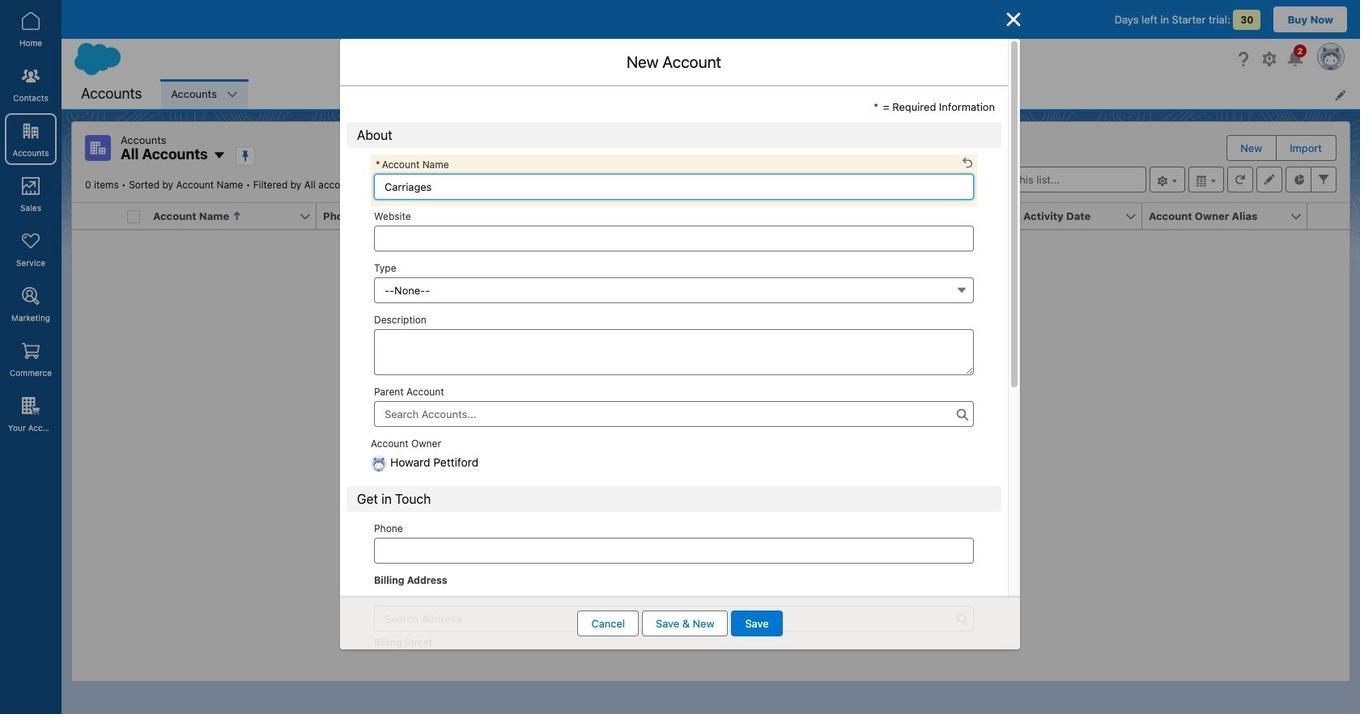 Task type: vqa. For each thing, say whether or not it's contained in the screenshot.
the Last Activity Date element
yes



Task type: describe. For each thing, give the bounding box(es) containing it.
all accounts status
[[85, 179, 370, 191]]

phone element
[[317, 203, 491, 230]]

action element
[[1307, 203, 1349, 230]]

account name element
[[147, 203, 326, 230]]

list view controls image
[[1150, 167, 1185, 193]]



Task type: locate. For each thing, give the bounding box(es) containing it.
None text field
[[374, 174, 974, 200], [374, 539, 974, 565], [374, 174, 974, 200], [374, 539, 974, 565]]

cell
[[121, 203, 147, 230]]

cell inside 'all accounts|accounts|list view' element
[[121, 203, 147, 230]]

account owner alias element
[[1142, 203, 1317, 230]]

billing city element
[[647, 203, 822, 230]]

Search Accounts... text field
[[374, 401, 974, 427]]

status
[[564, 345, 858, 540]]

item number element
[[72, 203, 121, 230]]

website element
[[482, 203, 657, 230]]

item number image
[[72, 203, 121, 229]]

last activity date element
[[977, 203, 1152, 230]]

Search All Accounts list view. search field
[[952, 167, 1146, 193]]

select list display image
[[1188, 167, 1224, 193]]

Type - Current Selection: --None-- button
[[374, 277, 974, 303]]

list
[[161, 79, 1360, 109]]

all accounts|accounts|list view element
[[71, 121, 1350, 682]]

action image
[[1307, 203, 1349, 229]]

None text field
[[374, 225, 974, 251], [374, 329, 974, 375], [374, 225, 974, 251], [374, 329, 974, 375]]

list item
[[161, 79, 248, 109]]

billing state/province element
[[812, 203, 987, 230]]

inverse image
[[1004, 10, 1023, 29]]



